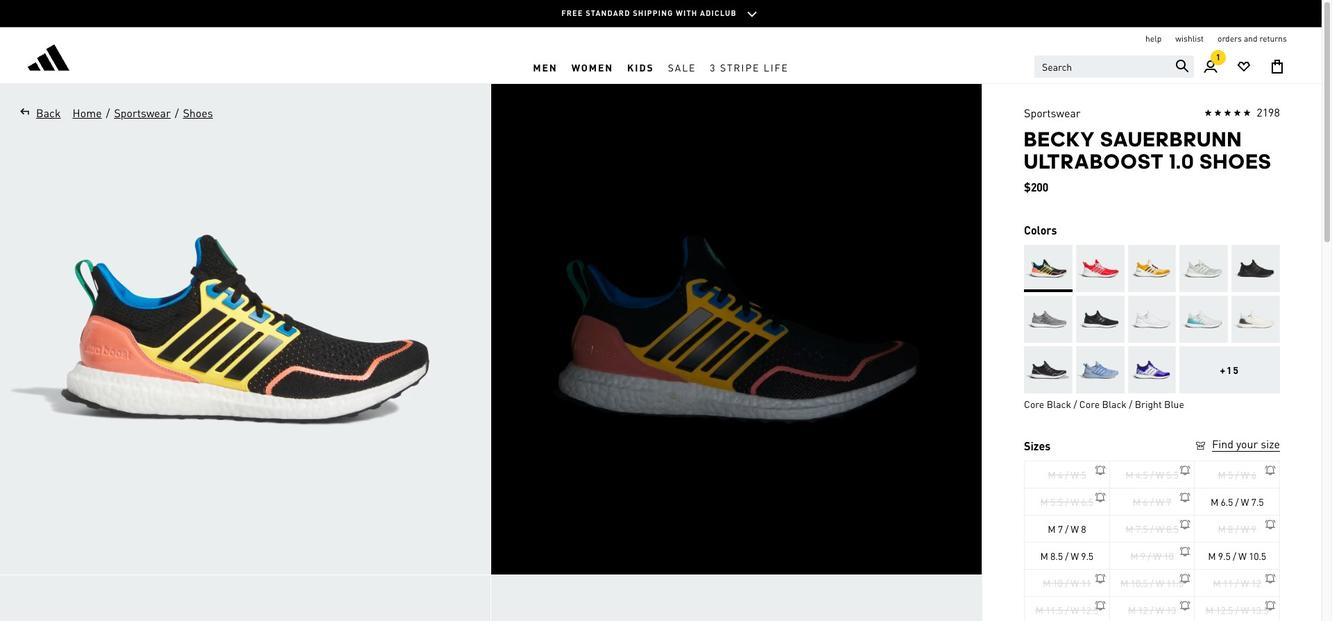 Task type: locate. For each thing, give the bounding box(es) containing it.
0 horizontal spatial core
[[1024, 398, 1045, 410]]

1 vertical spatial shoes
[[1200, 149, 1272, 174]]

0 horizontal spatial 8.5
[[1051, 550, 1063, 562]]

m 10.5 / w 11.5 button
[[1110, 569, 1195, 597]]

1 horizontal spatial product color: core black / core black / beam green image
[[1232, 245, 1281, 292]]

10.5 up m 11 / w 12 button at the right bottom
[[1249, 550, 1267, 562]]

w down m 6.5 / w 7.5 button
[[1241, 523, 1250, 535]]

0 horizontal spatial product color: core black / core black / beam green image
[[1076, 296, 1125, 343]]

0 horizontal spatial black
[[1047, 398, 1072, 410]]

1 vertical spatial 8.5
[[1051, 550, 1063, 562]]

2 8 from the left
[[1228, 523, 1233, 535]]

shoes right 1.0 in the top right of the page
[[1200, 149, 1272, 174]]

2 core from the left
[[1080, 398, 1100, 410]]

w down m 4 / w 5 button
[[1071, 496, 1079, 508]]

m 4 / w 5
[[1048, 468, 1087, 481]]

0 vertical spatial shoes
[[183, 105, 213, 120]]

/ for m 6 / w 7
[[1151, 496, 1154, 508]]

6.5 inside m 6.5 / w 7.5 button
[[1221, 496, 1233, 508]]

2 9.5 from the left
[[1219, 550, 1231, 562]]

m for m 6.5 / w 7.5
[[1211, 496, 1219, 508]]

w for 10.5
[[1239, 550, 1247, 562]]

0 horizontal spatial 9.5
[[1082, 550, 1094, 562]]

m right 13
[[1206, 604, 1214, 616]]

/ down m 8 / w 9
[[1233, 550, 1237, 562]]

shoes inside becky sauerbrunn ultraboost 1.0 shoes $200
[[1200, 149, 1272, 174]]

11 up 'm 12.5 / w 13.5' button
[[1223, 577, 1233, 589]]

/ down 'm 6.5 / w 7.5'
[[1236, 523, 1239, 535]]

10.5 up "m 12 / w 13" button
[[1131, 577, 1148, 589]]

m 9 / w 10 button
[[1110, 542, 1195, 570]]

sportswear link
[[113, 105, 171, 121]]

0 horizontal spatial 11.5
[[1046, 604, 1063, 616]]

1 sportswear from the left
[[114, 105, 171, 120]]

1 horizontal spatial 12.5
[[1216, 604, 1233, 616]]

1 vertical spatial 7
[[1058, 523, 1063, 535]]

2 black from the left
[[1103, 398, 1127, 410]]

1 core from the left
[[1024, 398, 1045, 410]]

5 right 4
[[1082, 468, 1087, 481]]

0 horizontal spatial 10
[[1053, 577, 1063, 589]]

11
[[1082, 577, 1092, 589], [1223, 577, 1233, 589]]

m down 'm 6.5 / w 7.5'
[[1218, 523, 1226, 535]]

m 5 / w 6 button
[[1195, 461, 1281, 489]]

1 horizontal spatial 9.5
[[1219, 550, 1231, 562]]

core down product color: blue dawn / blue dawn / blue fusion image
[[1080, 398, 1100, 410]]

11.5
[[1167, 577, 1184, 589], [1046, 604, 1063, 616]]

m 8.5 / w 9.5
[[1041, 550, 1094, 562]]

6.5 down m 4 / w 5 button
[[1082, 496, 1094, 508]]

core black / core black / bright blue
[[1024, 398, 1185, 410]]

w up m 10.5 / w 11.5 button
[[1154, 550, 1162, 562]]

3 stripe life
[[710, 61, 789, 73]]

1 black from the left
[[1047, 398, 1072, 410]]

m up m 7 / w 8
[[1041, 496, 1049, 508]]

2198
[[1257, 105, 1281, 119]]

0 vertical spatial 12
[[1252, 577, 1262, 589]]

12.5 down m 11 / w 12
[[1216, 604, 1233, 616]]

/ up m 11.5 / w 12.5 button
[[1065, 577, 1069, 589]]

0 vertical spatial 10
[[1164, 550, 1174, 562]]

0 horizontal spatial 6.5
[[1082, 496, 1094, 508]]

m up m 10 / w 11
[[1041, 550, 1049, 562]]

9
[[1252, 523, 1257, 535], [1141, 550, 1146, 562]]

3
[[710, 61, 717, 73]]

m up m 8 / w 9
[[1211, 496, 1219, 508]]

w for 7.5
[[1241, 496, 1250, 508]]

1 horizontal spatial core
[[1080, 398, 1100, 410]]

m for m 4 / w 5
[[1048, 468, 1056, 481]]

1 11 from the left
[[1082, 577, 1092, 589]]

6 down your
[[1252, 468, 1257, 481]]

w down "m 10 / w 11" button
[[1071, 604, 1079, 616]]

w down the m 5.5 / w 6.5 button
[[1071, 523, 1079, 535]]

shoes
[[183, 105, 213, 120], [1200, 149, 1272, 174]]

sportswear right home
[[114, 105, 171, 120]]

9 inside button
[[1252, 523, 1257, 535]]

1 horizontal spatial black
[[1103, 398, 1127, 410]]

/ down m 4.5 / w 5.5
[[1151, 496, 1154, 508]]

1.0
[[1170, 149, 1195, 174]]

product color: cloud white / cloud white / cloud white image
[[1128, 296, 1177, 343]]

12 inside m 11 / w 12 button
[[1252, 577, 1262, 589]]

m 4.5 / w 5.5
[[1126, 468, 1179, 481]]

m for m 11 / w 12
[[1213, 577, 1221, 589]]

m up m 11 / w 12
[[1209, 550, 1216, 562]]

m 8 / w 9
[[1218, 523, 1257, 535]]

1 vertical spatial 12
[[1138, 604, 1148, 616]]

/ right 4.5 at bottom right
[[1151, 468, 1154, 481]]

1 horizontal spatial 6.5
[[1221, 496, 1233, 508]]

m for m 10 / w 11
[[1043, 577, 1051, 589]]

shoes for /
[[183, 105, 213, 120]]

/ down m 5.5 / w 6.5 at right bottom
[[1065, 523, 1069, 535]]

6.5 inside the m 5.5 / w 6.5 button
[[1082, 496, 1094, 508]]

wishlist
[[1176, 33, 1204, 44]]

1 vertical spatial 9
[[1141, 550, 1146, 562]]

m 6.5 / w 7.5 button
[[1195, 488, 1281, 516]]

/ for m 4.5 / w 5.5
[[1151, 468, 1154, 481]]

m up 'm 12.5 / w 13.5' button
[[1213, 577, 1221, 589]]

/ up m 10.5 / w 11.5 at the right
[[1148, 550, 1151, 562]]

/ left 13
[[1151, 604, 1154, 616]]

m inside button
[[1126, 468, 1134, 481]]

w up m 6.5 / w 7.5 button
[[1241, 468, 1250, 481]]

0 horizontal spatial 5
[[1082, 468, 1087, 481]]

w down m 5 / w 6 button
[[1241, 496, 1250, 508]]

/ right 4
[[1065, 468, 1069, 481]]

m down 4.5 at bottom right
[[1133, 496, 1141, 508]]

core down product color: core black / core black / wonder quartz image
[[1024, 398, 1045, 410]]

0 vertical spatial product color: core black / core black / beam green image
[[1232, 245, 1281, 292]]

8 down 'm 6.5 / w 7.5'
[[1228, 523, 1233, 535]]

1 horizontal spatial 5.5
[[1167, 468, 1179, 481]]

product color: core black / core black / beam green image up product color: blue dawn / blue dawn / blue fusion image
[[1076, 296, 1125, 343]]

m left 4.5 at bottom right
[[1126, 468, 1134, 481]]

/ down product color: blue dawn / blue dawn / blue fusion image
[[1074, 398, 1077, 410]]

/ for m 5 / w 6
[[1236, 468, 1239, 481]]

8 down the m 5.5 / w 6.5 button
[[1082, 523, 1087, 535]]

m 6 / w 7
[[1133, 496, 1172, 508]]

0 horizontal spatial 12.5
[[1082, 604, 1099, 616]]

0 horizontal spatial shoes
[[183, 105, 213, 120]]

core
[[1024, 398, 1045, 410], [1080, 398, 1100, 410]]

2 sportswear from the left
[[1024, 105, 1081, 120]]

1 horizontal spatial 10.5
[[1249, 550, 1267, 562]]

/
[[106, 105, 110, 120], [175, 105, 179, 120], [1074, 398, 1077, 410], [1129, 398, 1133, 410], [1065, 468, 1069, 481], [1151, 468, 1154, 481], [1236, 468, 1239, 481], [1065, 496, 1069, 508], [1151, 496, 1154, 508], [1236, 496, 1239, 508], [1065, 523, 1069, 535], [1151, 523, 1154, 535], [1236, 523, 1239, 535], [1065, 550, 1069, 562], [1148, 550, 1151, 562], [1233, 550, 1237, 562], [1065, 577, 1069, 589], [1151, 577, 1154, 589], [1236, 577, 1239, 589], [1065, 604, 1069, 616], [1151, 604, 1154, 616], [1236, 604, 1239, 616]]

/ up 'm 6.5 / w 7.5'
[[1236, 468, 1239, 481]]

11.5 up 13
[[1167, 577, 1184, 589]]

sale
[[668, 61, 696, 73]]

m 11.5 / w 12.5
[[1036, 604, 1099, 616]]

7 down m 5.5 / w 6.5 at right bottom
[[1058, 523, 1063, 535]]

12 left 13
[[1138, 604, 1148, 616]]

1 horizontal spatial 7.5
[[1252, 496, 1264, 508]]

w for 9
[[1241, 523, 1250, 535]]

/ up "m 12 / w 13" button
[[1151, 577, 1154, 589]]

12 up "13.5"
[[1252, 577, 1262, 589]]

5.5 right 4.5 at bottom right
[[1167, 468, 1179, 481]]

9.5 up "m 10 / w 11" button
[[1082, 550, 1094, 562]]

6
[[1252, 468, 1257, 481], [1143, 496, 1148, 508]]

m down m 5.5 / w 6.5 at right bottom
[[1048, 523, 1056, 535]]

product color: lucid blue / cloud white / blue fusion image
[[1128, 346, 1177, 394]]

m
[[1048, 468, 1056, 481], [1126, 468, 1134, 481], [1218, 468, 1226, 481], [1041, 496, 1049, 508], [1133, 496, 1141, 508], [1211, 496, 1219, 508], [1048, 523, 1056, 535], [1126, 523, 1134, 535], [1218, 523, 1226, 535], [1041, 550, 1049, 562], [1131, 550, 1139, 562], [1209, 550, 1216, 562], [1043, 577, 1051, 589], [1121, 577, 1129, 589], [1213, 577, 1221, 589], [1036, 604, 1044, 616], [1128, 604, 1136, 616], [1206, 604, 1214, 616]]

m 8.5 / w 9.5 button
[[1025, 542, 1110, 570]]

shoes for 1.0
[[1200, 149, 1272, 174]]

7 inside button
[[1058, 523, 1063, 535]]

12.5
[[1082, 604, 1099, 616], [1216, 604, 1233, 616]]

m up m 10.5 / w 11.5 at the right
[[1131, 550, 1139, 562]]

13
[[1167, 604, 1177, 616]]

5
[[1082, 468, 1087, 481], [1228, 468, 1233, 481]]

0 vertical spatial 7
[[1167, 496, 1172, 508]]

m 7.5 / w 8.5
[[1126, 523, 1179, 535]]

returns
[[1260, 33, 1287, 44]]

5.5
[[1167, 468, 1179, 481], [1051, 496, 1063, 508]]

0 horizontal spatial sportswear
[[114, 105, 171, 120]]

11 up m 11.5 / w 12.5 button
[[1082, 577, 1092, 589]]

/ for m 11.5 / w 12.5
[[1065, 604, 1069, 616]]

sportswear up becky
[[1024, 105, 1081, 120]]

product color: active red / active red / core black image
[[1076, 245, 1125, 292]]

1
[[1217, 52, 1221, 62]]

0 horizontal spatial 8
[[1082, 523, 1087, 535]]

0 horizontal spatial 7
[[1058, 523, 1063, 535]]

w up "m 10 / w 11" button
[[1071, 550, 1079, 562]]

1 12.5 from the left
[[1082, 604, 1099, 616]]

1 horizontal spatial 8
[[1228, 523, 1233, 535]]

m down m 10.5 / w 11.5 at the right
[[1128, 604, 1136, 616]]

5.5 down 4
[[1051, 496, 1063, 508]]

w for 12.5
[[1071, 604, 1079, 616]]

m down m 10 / w 11
[[1036, 604, 1044, 616]]

7.5
[[1252, 496, 1264, 508], [1136, 523, 1148, 535]]

/ up 'm 12.5 / w 13.5' button
[[1236, 577, 1239, 589]]

back link
[[14, 105, 61, 121]]

/ up m 10 / w 11
[[1065, 550, 1069, 562]]

/ for m 10.5 / w 11.5
[[1151, 577, 1154, 589]]

/ inside button
[[1151, 468, 1154, 481]]

8.5 up m 10 / w 11
[[1051, 550, 1063, 562]]

shoes right sportswear link
[[183, 105, 213, 120]]

7.5 down m 6 / w 7
[[1136, 523, 1148, 535]]

black
[[1047, 398, 1072, 410], [1103, 398, 1127, 410]]

1 vertical spatial 5.5
[[1051, 496, 1063, 508]]

1 horizontal spatial shoes
[[1200, 149, 1272, 174]]

/ for m 4 / w 5
[[1065, 468, 1069, 481]]

m left 4
[[1048, 468, 1056, 481]]

w left "13.5"
[[1241, 604, 1250, 616]]

black left bright
[[1103, 398, 1127, 410]]

w up 'm 9 / w 10' button
[[1156, 523, 1164, 535]]

w for 8.5
[[1156, 523, 1164, 535]]

5 up 'm 6.5 / w 7.5'
[[1228, 468, 1233, 481]]

10 up m 11.5 / w 12.5 button
[[1053, 577, 1063, 589]]

0 horizontal spatial 10.5
[[1131, 577, 1148, 589]]

1 link
[[1194, 50, 1228, 83]]

1 horizontal spatial 6
[[1252, 468, 1257, 481]]

0 horizontal spatial 12
[[1138, 604, 1148, 616]]

12 inside "m 12 / w 13" button
[[1138, 604, 1148, 616]]

0 horizontal spatial 9
[[1141, 550, 1146, 562]]

sizes
[[1024, 439, 1051, 453]]

/ for m 9.5 / w 10.5
[[1233, 550, 1237, 562]]

1 5 from the left
[[1082, 468, 1087, 481]]

main navigation element
[[316, 51, 1006, 83]]

m 9 / w 10
[[1131, 550, 1174, 562]]

0 vertical spatial 11.5
[[1167, 577, 1184, 589]]

10
[[1164, 550, 1174, 562], [1053, 577, 1063, 589]]

m up "m 12 / w 13" button
[[1121, 577, 1129, 589]]

9.5 down m 8 / w 9
[[1219, 550, 1231, 562]]

product color: linen green / linen green / silver green image
[[1180, 245, 1229, 292]]

m down m 6 / w 7
[[1126, 523, 1134, 535]]

9 inside button
[[1141, 550, 1146, 562]]

Search field
[[1035, 56, 1194, 78]]

product color: off white / off white / core black image
[[1232, 296, 1281, 343]]

w right 4
[[1071, 468, 1079, 481]]

orders and returns
[[1218, 33, 1287, 44]]

shipping
[[633, 8, 674, 18]]

1 horizontal spatial 12
[[1252, 577, 1262, 589]]

/ left "13.5"
[[1236, 604, 1239, 616]]

1 horizontal spatial 9
[[1252, 523, 1257, 535]]

m up m 11.5 / w 12.5 button
[[1043, 577, 1051, 589]]

w up m 11.5 / w 12.5 button
[[1071, 577, 1079, 589]]

w inside button
[[1156, 468, 1164, 481]]

w right 4.5 at bottom right
[[1156, 468, 1164, 481]]

0 horizontal spatial 6
[[1143, 496, 1148, 508]]

13.5
[[1252, 604, 1269, 616]]

$200
[[1024, 180, 1049, 194]]

1 8 from the left
[[1082, 523, 1087, 535]]

product color: core black / core black / beam green image up product color: off white / off white / core black image
[[1232, 245, 1281, 292]]

w
[[1071, 468, 1079, 481], [1156, 468, 1164, 481], [1241, 468, 1250, 481], [1071, 496, 1079, 508], [1156, 496, 1164, 508], [1241, 496, 1250, 508], [1071, 523, 1079, 535], [1156, 523, 1164, 535], [1241, 523, 1250, 535], [1071, 550, 1079, 562], [1154, 550, 1162, 562], [1239, 550, 1247, 562], [1071, 577, 1079, 589], [1156, 577, 1164, 589], [1241, 577, 1250, 589], [1071, 604, 1079, 616], [1156, 604, 1164, 616], [1241, 604, 1250, 616]]

/ for m 12 / w 13
[[1151, 604, 1154, 616]]

7.5 down m 5 / w 6 button
[[1252, 496, 1264, 508]]

1 vertical spatial 7.5
[[1136, 523, 1148, 535]]

black  becky sauerbrunn ultraboost 1.0 shoes image
[[0, 84, 491, 575], [491, 84, 982, 575], [0, 575, 491, 621], [491, 575, 982, 621]]

m for m 7.5 / w 8.5
[[1126, 523, 1134, 535]]

12.5 down "m 10 / w 11" button
[[1082, 604, 1099, 616]]

1 horizontal spatial 11
[[1223, 577, 1233, 589]]

product color: core black / core black / beam green image
[[1232, 245, 1281, 292], [1076, 296, 1125, 343]]

life
[[764, 61, 789, 73]]

product color: grey three / grey five / core black image
[[1024, 296, 1073, 343]]

/ up m 8 / w 9
[[1236, 496, 1239, 508]]

10 up m 10.5 / w 11.5 button
[[1164, 550, 1174, 562]]

m for m 9 / w 10
[[1131, 550, 1139, 562]]

6 down 4.5 at bottom right
[[1143, 496, 1148, 508]]

/ down m 6 / w 7
[[1151, 523, 1154, 535]]

0 horizontal spatial 5.5
[[1051, 496, 1063, 508]]

m for m 5.5 / w 6.5
[[1041, 496, 1049, 508]]

7 up m 7.5 / w 8.5 button
[[1167, 496, 1172, 508]]

/ left bright
[[1129, 398, 1133, 410]]

2 6.5 from the left
[[1221, 496, 1233, 508]]

m for m 11.5 / w 12.5
[[1036, 604, 1044, 616]]

men
[[533, 61, 558, 73]]

m 12 / w 13
[[1128, 604, 1177, 616]]

m 6.5 / w 7.5
[[1211, 496, 1264, 508]]

9 up m 10.5 / w 11.5 at the right
[[1141, 550, 1146, 562]]

/ down m 4 / w 5
[[1065, 496, 1069, 508]]

w up 'm 12.5 / w 13.5' button
[[1241, 577, 1250, 589]]

/ down m 10 / w 11
[[1065, 604, 1069, 616]]

m down find
[[1218, 468, 1226, 481]]

0 vertical spatial 10.5
[[1249, 550, 1267, 562]]

m for m 8.5 / w 9.5
[[1041, 550, 1049, 562]]

8.5 up 'm 9 / w 10' button
[[1167, 523, 1179, 535]]

w up m 7.5 / w 8.5 button
[[1156, 496, 1164, 508]]

/ for m 6.5 / w 7.5
[[1236, 496, 1239, 508]]

ultraboost
[[1024, 149, 1165, 174]]

w left 13
[[1156, 604, 1164, 616]]

1 horizontal spatial sportswear
[[1024, 105, 1081, 120]]

w up m 11 / w 12 button at the right bottom
[[1239, 550, 1247, 562]]

0 vertical spatial 5.5
[[1167, 468, 1179, 481]]

6.5
[[1082, 496, 1094, 508], [1221, 496, 1233, 508]]

1 horizontal spatial 5
[[1228, 468, 1233, 481]]

12
[[1252, 577, 1262, 589], [1138, 604, 1148, 616]]

11.5 down m 10 / w 11
[[1046, 604, 1063, 616]]

/ for core black / core black / bright blue
[[1074, 398, 1077, 410]]

10.5
[[1249, 550, 1267, 562], [1131, 577, 1148, 589]]

0 vertical spatial 9
[[1252, 523, 1257, 535]]

m 5.5 / w 6.5 button
[[1025, 488, 1110, 516]]

m 4.5 / w 5.5 button
[[1110, 461, 1195, 489]]

1 horizontal spatial 7
[[1167, 496, 1172, 508]]

1 horizontal spatial 10
[[1164, 550, 1174, 562]]

/ for m 7.5 / w 8.5
[[1151, 523, 1154, 535]]

m 10 / w 11
[[1043, 577, 1092, 589]]

/ for m 7 / w 8
[[1065, 523, 1069, 535]]

6.5 up m 8 / w 9
[[1221, 496, 1233, 508]]

find your size image
[[1194, 439, 1208, 453]]

8.5
[[1167, 523, 1179, 535], [1051, 550, 1063, 562]]

1 vertical spatial product color: core black / core black / beam green image
[[1076, 296, 1125, 343]]

m for m 8 / w 9
[[1218, 523, 1226, 535]]

0 vertical spatial 8.5
[[1167, 523, 1179, 535]]

0 vertical spatial 6
[[1252, 468, 1257, 481]]

1 6.5 from the left
[[1082, 496, 1094, 508]]

/ for m 8 / w 9
[[1236, 523, 1239, 535]]

1 horizontal spatial 8.5
[[1167, 523, 1179, 535]]

women link
[[565, 51, 621, 83]]

0 vertical spatial 7.5
[[1252, 496, 1264, 508]]

m 9.5 / w 10.5 button
[[1195, 542, 1281, 570]]

4.5
[[1136, 468, 1148, 481]]

9 down m 6.5 / w 7.5 button
[[1252, 523, 1257, 535]]

w up "m 12 / w 13" button
[[1156, 577, 1164, 589]]

black down product color: core black / core black / wonder quartz image
[[1047, 398, 1072, 410]]

0 horizontal spatial 11
[[1082, 577, 1092, 589]]

kids link
[[621, 51, 661, 83]]



Task type: vqa. For each thing, say whether or not it's contained in the screenshot.
the m within M 4.5 / W 5.5 button
yes



Task type: describe. For each thing, give the bounding box(es) containing it.
1 vertical spatial 6
[[1143, 496, 1148, 508]]

wishlist link
[[1176, 33, 1204, 44]]

help link
[[1146, 33, 1162, 44]]

m for m 9.5 / w 10.5
[[1209, 550, 1216, 562]]

w for 5.5
[[1156, 468, 1164, 481]]

m 4 / w 5 button
[[1025, 461, 1110, 489]]

5.5 inside button
[[1051, 496, 1063, 508]]

m for m 6 / w 7
[[1133, 496, 1141, 508]]

sauerbrunn
[[1101, 127, 1243, 151]]

becky
[[1024, 127, 1096, 151]]

m 12.5 / w 13.5 button
[[1195, 596, 1281, 621]]

m for m 5 / w 6
[[1218, 468, 1226, 481]]

1 vertical spatial 10
[[1053, 577, 1063, 589]]

/ for m 11 / w 12
[[1236, 577, 1239, 589]]

w for 7
[[1156, 496, 1164, 508]]

becky sauerbrunn ultraboost 1.0 shoes $200
[[1024, 127, 1272, 194]]

1 9.5 from the left
[[1082, 550, 1094, 562]]

size
[[1261, 437, 1281, 451]]

5.5 inside button
[[1167, 468, 1179, 481]]

m 5 / w 6
[[1218, 468, 1257, 481]]

m for m 12.5 / w 13.5
[[1206, 604, 1214, 616]]

m 7 / w 8 button
[[1025, 515, 1110, 543]]

m 5.5 / w 6.5
[[1041, 496, 1094, 508]]

men link
[[526, 51, 565, 83]]

m for m 12 / w 13
[[1128, 604, 1136, 616]]

women
[[572, 61, 614, 73]]

m 7 / w 8
[[1048, 523, 1087, 535]]

w for 6.5
[[1071, 496, 1079, 508]]

find
[[1213, 437, 1234, 451]]

product color: crystal white / crystal white / preloved blue image
[[1180, 296, 1229, 343]]

/ for m 10 / w 11
[[1065, 577, 1069, 589]]

product color: core black / core black / wonder quartz image
[[1024, 346, 1073, 394]]

w for 13
[[1156, 604, 1164, 616]]

m for m 7 / w 8
[[1048, 523, 1056, 535]]

/ for m 9 / w 10
[[1148, 550, 1151, 562]]

home / sportswear / shoes
[[73, 105, 213, 120]]

m 12 / w 13 button
[[1110, 596, 1195, 621]]

8.5 inside m 8.5 / w 9.5 button
[[1051, 550, 1063, 562]]

/ right home
[[106, 105, 110, 120]]

3 stripe life link
[[703, 51, 796, 83]]

/ for m 5.5 / w 6.5
[[1065, 496, 1069, 508]]

orders and returns link
[[1218, 33, 1287, 44]]

home
[[73, 105, 102, 120]]

back
[[36, 105, 61, 120]]

find your size button
[[1194, 437, 1281, 454]]

your
[[1237, 437, 1258, 451]]

8.5 inside m 7.5 / w 8.5 button
[[1167, 523, 1179, 535]]

/ for m 12.5 / w 13.5
[[1236, 604, 1239, 616]]

m 11 / w 12
[[1213, 577, 1262, 589]]

+15 button
[[1180, 346, 1281, 394]]

m 11.5 / w 12.5 button
[[1025, 596, 1110, 621]]

w for 5
[[1071, 468, 1079, 481]]

free standard shipping with adiclub
[[562, 8, 737, 18]]

product color: blue dawn / blue dawn / blue fusion image
[[1076, 346, 1125, 394]]

m 9.5 / w 10.5
[[1209, 550, 1267, 562]]

blue
[[1165, 398, 1185, 410]]

w for 12
[[1241, 577, 1250, 589]]

product color: cloud white / team maroon / team colleg gold image
[[1128, 245, 1177, 292]]

home link
[[72, 105, 103, 121]]

7 inside button
[[1167, 496, 1172, 508]]

/ left shoes "link" at the left top of the page
[[175, 105, 179, 120]]

/ for m 8.5 / w 9.5
[[1065, 550, 1069, 562]]

1 horizontal spatial 11.5
[[1167, 577, 1184, 589]]

m 6 / w 7 button
[[1110, 488, 1195, 516]]

stripe
[[720, 61, 760, 73]]

orders
[[1218, 33, 1242, 44]]

m 10.5 / w 11.5
[[1121, 577, 1184, 589]]

w for 13.5
[[1241, 604, 1250, 616]]

4
[[1058, 468, 1063, 481]]

standard
[[586, 8, 631, 18]]

w for 11
[[1071, 577, 1079, 589]]

with
[[676, 8, 698, 18]]

w for 10
[[1154, 550, 1162, 562]]

w for 8
[[1071, 523, 1079, 535]]

free
[[562, 8, 583, 18]]

m 7.5 / w 8.5 button
[[1110, 515, 1195, 543]]

help
[[1146, 33, 1162, 44]]

w for 6
[[1241, 468, 1250, 481]]

2 12.5 from the left
[[1216, 604, 1233, 616]]

w for 11.5
[[1156, 577, 1164, 589]]

1 vertical spatial 11.5
[[1046, 604, 1063, 616]]

m for m 10.5 / w 11.5
[[1121, 577, 1129, 589]]

find your size
[[1213, 437, 1281, 451]]

shoes link
[[182, 105, 214, 121]]

adiclub
[[700, 8, 737, 18]]

+15
[[1220, 364, 1240, 376]]

m 12.5 / w 13.5
[[1206, 604, 1269, 616]]

sale link
[[661, 51, 703, 83]]

and
[[1244, 33, 1258, 44]]

2 5 from the left
[[1228, 468, 1233, 481]]

kids
[[627, 61, 654, 73]]

bright
[[1135, 398, 1162, 410]]

0 horizontal spatial 7.5
[[1136, 523, 1148, 535]]

m for m 4.5 / w 5.5
[[1126, 468, 1134, 481]]

product color: core black / core black / bright blue image
[[1024, 245, 1073, 292]]

m 11 / w 12 button
[[1195, 569, 1281, 597]]

m 8 / w 9 button
[[1195, 515, 1281, 543]]

w for 9.5
[[1071, 550, 1079, 562]]

2 11 from the left
[[1223, 577, 1233, 589]]

m 10 / w 11 button
[[1025, 569, 1110, 597]]

colors
[[1024, 223, 1057, 237]]

1 vertical spatial 10.5
[[1131, 577, 1148, 589]]



